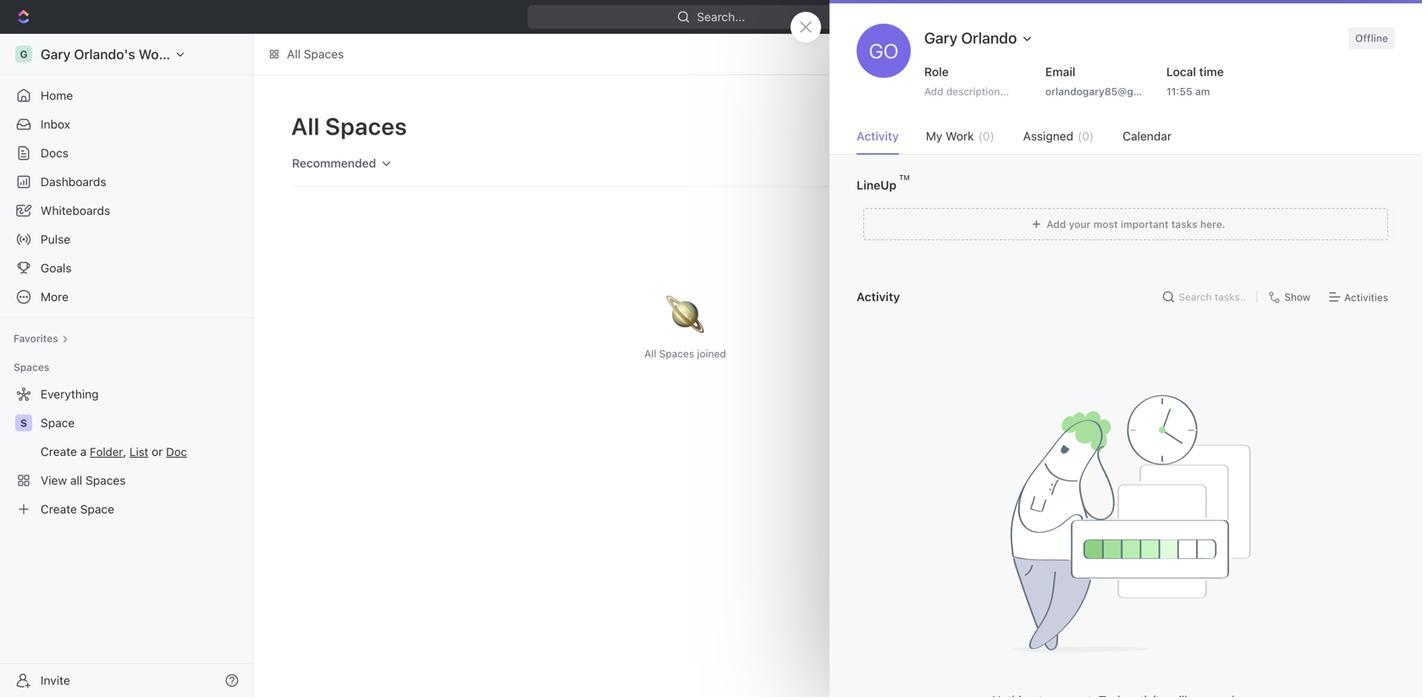 Task type: describe. For each thing, give the bounding box(es) containing it.
all spaces joined
[[645, 348, 726, 360]]

1 activity from the top
[[857, 129, 899, 143]]

2 activity from the top
[[857, 290, 900, 304]]

add inside dropdown button
[[1047, 218, 1067, 230]]

list button
[[130, 445, 148, 459]]

search...
[[697, 10, 746, 24]]

orlandogary85@gmail.com
[[1046, 86, 1178, 97]]

0 vertical spatial all
[[287, 47, 301, 61]]

show
[[1285, 291, 1311, 303]]

g
[[20, 48, 28, 60]]

space link
[[41, 410, 242, 437]]

description...
[[947, 86, 1009, 97]]

sidebar navigation
[[0, 34, 257, 698]]

orlando
[[962, 29, 1017, 47]]

everything link
[[7, 381, 242, 408]]

activities button
[[1325, 287, 1396, 307]]

my
[[926, 129, 943, 143]]

folder button
[[90, 445, 123, 459]]

your inside visible spaces spaces shown in your left sidebar.
[[1213, 142, 1234, 154]]

recommended
[[292, 156, 376, 170]]

pulse link
[[7, 226, 246, 253]]

activities
[[1345, 292, 1389, 304]]

offline
[[1356, 32, 1389, 44]]

create space link
[[7, 496, 242, 523]]

create a folder , list or doc
[[41, 445, 187, 459]]

role add description...
[[925, 65, 1009, 97]]

your inside dropdown button
[[1069, 218, 1091, 230]]

view all spaces
[[41, 474, 126, 488]]

more button
[[7, 284, 246, 311]]

gary for gary orlando
[[925, 29, 958, 47]]

new
[[1008, 120, 1032, 134]]

visible spaces spaces shown in your left sidebar.
[[1130, 119, 1293, 154]]

lineup
[[857, 178, 897, 192]]

visible
[[1130, 119, 1175, 137]]

space for new space
[[1035, 120, 1069, 134]]

left
[[1237, 142, 1252, 154]]

s
[[20, 417, 27, 429]]

pulse
[[41, 232, 70, 246]]

add inside role add description...
[[925, 86, 944, 97]]

email
[[1046, 65, 1076, 79]]

lineup tm
[[857, 174, 910, 192]]

view
[[41, 474, 67, 488]]

doc
[[166, 445, 187, 459]]

a
[[80, 445, 87, 459]]

1 horizontal spatial space, , element
[[1130, 183, 1150, 203]]

folder
[[90, 445, 123, 459]]

workspace
[[139, 46, 209, 62]]

calendar
[[1123, 129, 1172, 143]]

tm
[[899, 174, 910, 182]]

11:55
[[1167, 86, 1193, 97]]

add your most important tasks here.
[[1047, 218, 1226, 230]]

docs
[[41, 146, 69, 160]]

space for create space
[[80, 503, 114, 517]]



Task type: vqa. For each thing, say whether or not it's contained in the screenshot.
Doc button
yes



Task type: locate. For each thing, give the bounding box(es) containing it.
1 vertical spatial activity
[[857, 290, 900, 304]]

more
[[41, 290, 69, 304]]

1 vertical spatial all
[[291, 112, 320, 140]]

1 horizontal spatial space
[[80, 503, 114, 517]]

everything
[[41, 387, 99, 401]]

go
[[869, 39, 899, 63]]

shown
[[1168, 142, 1198, 154]]

joined
[[697, 348, 726, 360]]

1 horizontal spatial your
[[1213, 142, 1234, 154]]

1 vertical spatial your
[[1069, 218, 1091, 230]]

0 horizontal spatial your
[[1069, 218, 1091, 230]]

work
[[946, 129, 974, 143]]

space
[[1035, 120, 1069, 134], [41, 416, 75, 430], [80, 503, 114, 517]]

spaces
[[304, 47, 344, 61], [325, 112, 407, 140], [1178, 119, 1228, 137], [1130, 142, 1165, 154], [659, 348, 695, 360], [14, 362, 49, 373], [86, 474, 126, 488]]

tasks
[[1172, 218, 1198, 230]]

0 horizontal spatial gary
[[41, 46, 71, 62]]

2 (0) from the left
[[1078, 129, 1094, 143]]

gary
[[925, 29, 958, 47], [41, 46, 71, 62]]

important
[[1121, 218, 1169, 230]]

1 horizontal spatial (0)
[[1078, 129, 1094, 143]]

create for create a folder , list or doc
[[41, 445, 77, 459]]

local time 11:55 am
[[1167, 65, 1224, 97]]

2 vertical spatial space
[[80, 503, 114, 517]]

gary orlando's workspace, , element
[[15, 46, 32, 63]]

2 vertical spatial all
[[645, 348, 657, 360]]

assigned
[[1024, 129, 1074, 143]]

list
[[130, 445, 148, 459]]

0 vertical spatial space, , element
[[1130, 183, 1150, 203]]

gary orlando
[[925, 29, 1017, 47]]

sidebar.
[[1255, 142, 1293, 154]]

docs link
[[7, 140, 246, 167]]

0 horizontal spatial (0)
[[979, 129, 995, 143]]

whiteboards
[[41, 204, 110, 218]]

add
[[925, 86, 944, 97], [1047, 218, 1067, 230]]

or
[[152, 445, 163, 459]]

1 vertical spatial all spaces
[[291, 112, 407, 140]]

create down view in the bottom left of the page
[[41, 503, 77, 517]]

favorites button
[[7, 329, 75, 349]]

Search tasks.. text field
[[1179, 285, 1250, 310]]

inbox link
[[7, 111, 246, 138]]

0 vertical spatial space
[[1035, 120, 1069, 134]]

2 horizontal spatial space
[[1035, 120, 1069, 134]]

create left a
[[41, 445, 77, 459]]

space down everything
[[41, 416, 75, 430]]

dashboards
[[41, 175, 106, 189]]

gary inside 'sidebar' navigation
[[41, 46, 71, 62]]

space, , element
[[1130, 183, 1150, 203], [15, 415, 32, 432]]

your left most
[[1069, 218, 1091, 230]]

add left most
[[1047, 218, 1067, 230]]

0 vertical spatial all spaces
[[287, 47, 344, 61]]

goals link
[[7, 255, 246, 282]]

1 horizontal spatial gary
[[925, 29, 958, 47]]

0 horizontal spatial space, , element
[[15, 415, 32, 432]]

create for create space
[[41, 503, 77, 517]]

(0)
[[979, 129, 995, 143], [1078, 129, 1094, 143]]

gary right g
[[41, 46, 71, 62]]

invite
[[41, 674, 70, 688]]

0 vertical spatial activity
[[857, 129, 899, 143]]

dashboards link
[[7, 169, 246, 196]]

gary orlando button
[[918, 24, 1041, 53], [918, 24, 1041, 53]]

1 vertical spatial space, , element
[[15, 415, 32, 432]]

new space button
[[982, 113, 1080, 141]]

all spaces
[[287, 47, 344, 61], [291, 112, 407, 140]]

here.
[[1201, 218, 1226, 230]]

space, , element containing s
[[15, 415, 32, 432]]

am
[[1196, 86, 1210, 97]]

⌘k
[[869, 10, 888, 24]]

add description... button
[[918, 81, 1030, 102]]

your right 'in'
[[1213, 142, 1234, 154]]

all
[[287, 47, 301, 61], [291, 112, 320, 140], [645, 348, 657, 360]]

activity
[[857, 129, 899, 143], [857, 290, 900, 304]]

all
[[70, 474, 82, 488]]

assigned (0)
[[1024, 129, 1094, 143]]

goals
[[41, 261, 72, 275]]

time
[[1200, 65, 1224, 79]]

space down the view all spaces
[[80, 503, 114, 517]]

whiteboards link
[[7, 197, 246, 224]]

recommended button
[[285, 149, 401, 178]]

,
[[123, 445, 126, 459]]

tree
[[7, 381, 246, 523]]

1 create from the top
[[41, 445, 77, 459]]

(0) right assigned
[[1078, 129, 1094, 143]]

1 (0) from the left
[[979, 129, 995, 143]]

gary up role
[[925, 29, 958, 47]]

1 horizontal spatial add
[[1047, 218, 1067, 230]]

0 vertical spatial your
[[1213, 142, 1234, 154]]

1 vertical spatial add
[[1047, 218, 1067, 230]]

home link
[[7, 82, 246, 109]]

0 horizontal spatial space
[[41, 416, 75, 430]]

space right the new
[[1035, 120, 1069, 134]]

0 vertical spatial create
[[41, 445, 77, 459]]

tree containing everything
[[7, 381, 246, 523]]

role
[[925, 65, 949, 79]]

email orlandogary85@gmail.com
[[1046, 65, 1178, 97]]

create space
[[41, 503, 114, 517]]

space, , element inside tree
[[15, 415, 32, 432]]

spaces inside tree
[[86, 474, 126, 488]]

create
[[41, 445, 77, 459], [41, 503, 77, 517]]

your
[[1213, 142, 1234, 154], [1069, 218, 1091, 230]]

add your most important tasks here. button
[[857, 202, 1396, 246]]

view all spaces link
[[7, 467, 242, 495]]

my work (0)
[[926, 129, 995, 143]]

add down role
[[925, 86, 944, 97]]

gary orlando's workspace
[[41, 46, 209, 62]]

doc button
[[166, 445, 187, 459]]

2 create from the top
[[41, 503, 77, 517]]

in
[[1201, 142, 1210, 154]]

1 vertical spatial create
[[41, 503, 77, 517]]

new space
[[1008, 120, 1069, 134]]

most
[[1094, 218, 1118, 230]]

inbox
[[41, 117, 70, 131]]

local
[[1167, 65, 1197, 79]]

tree inside 'sidebar' navigation
[[7, 381, 246, 523]]

0 horizontal spatial add
[[925, 86, 944, 97]]

0 vertical spatial add
[[925, 86, 944, 97]]

orlando's
[[74, 46, 135, 62]]

home
[[41, 88, 73, 102]]

space inside button
[[1035, 120, 1069, 134]]

favorites
[[14, 333, 58, 345]]

1 vertical spatial space
[[41, 416, 75, 430]]

(0) right work
[[979, 129, 995, 143]]

gary for gary orlando's workspace
[[41, 46, 71, 62]]



